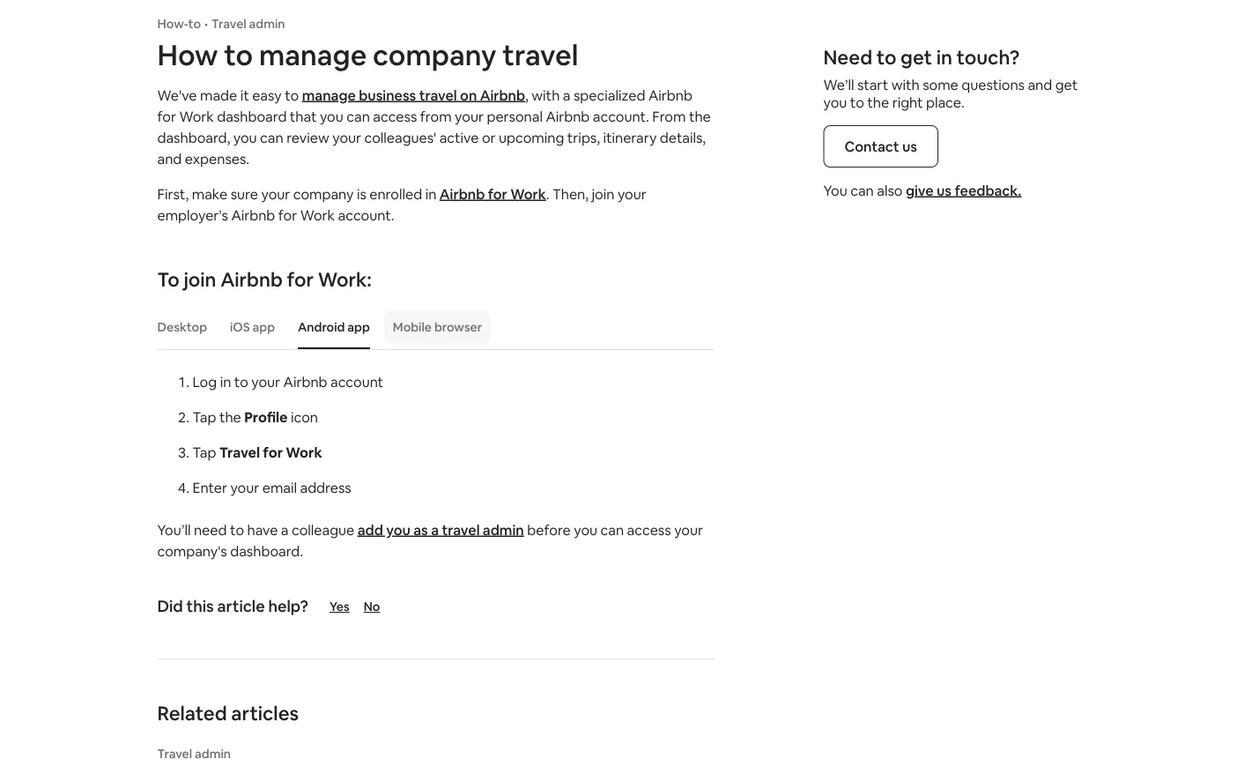Task type: locate. For each thing, give the bounding box(es) containing it.
in right enrolled
[[426, 185, 437, 203]]

app right ios
[[253, 319, 275, 335]]

1 horizontal spatial a
[[431, 521, 439, 539]]

1 vertical spatial get
[[1056, 75, 1078, 93]]

is
[[357, 185, 367, 203]]

browser
[[435, 319, 482, 335]]

airbnb inside . then, join your employer's airbnb for work account.
[[231, 206, 275, 224]]

manage up that
[[302, 86, 356, 104]]

the
[[868, 93, 890, 111], [689, 107, 711, 125], [219, 408, 241, 426]]

as
[[414, 521, 428, 539]]

us right the contact
[[903, 137, 918, 155]]

travel right as
[[442, 521, 480, 539]]

1 horizontal spatial join
[[592, 185, 615, 203]]

first, make sure your company is enrolled in airbnb for work
[[157, 185, 546, 203]]

for left .
[[488, 185, 508, 203]]

colleagues'
[[365, 128, 437, 146]]

for down first, make sure your company is enrolled in airbnb for work
[[278, 206, 297, 224]]

2 horizontal spatial the
[[868, 93, 890, 111]]

desktop
[[157, 319, 207, 335]]

1 horizontal spatial in
[[426, 185, 437, 203]]

0 vertical spatial in
[[937, 45, 953, 70]]

can inside before you can access your company's dashboard.
[[601, 521, 624, 539]]

a inside , with a specialized airbnb for work dashboard that you can access from your personal airbnb account. from the dashboard, you can review your colleagues' active or upcoming trips, itinerary details, and expenses.
[[563, 86, 571, 104]]

0 vertical spatial access
[[373, 107, 417, 125]]

can right before
[[601, 521, 624, 539]]

add you as a travel admin link
[[358, 521, 524, 539]]

join right "to"
[[184, 267, 216, 292]]

0 horizontal spatial admin
[[195, 746, 231, 762]]

0 horizontal spatial access
[[373, 107, 417, 125]]

to down need
[[851, 93, 865, 111]]

the inside , with a specialized airbnb for work dashboard that you can access from your personal airbnb account. from the dashboard, you can review your colleagues' active or upcoming trips, itinerary details, and expenses.
[[689, 107, 711, 125]]

ios app button
[[221, 310, 284, 344]]

your
[[455, 107, 484, 125], [333, 128, 361, 146], [261, 185, 290, 203], [618, 185, 647, 203], [252, 372, 280, 391], [230, 478, 259, 496], [675, 521, 703, 539]]

1 vertical spatial tap
[[193, 443, 216, 461]]

tap up enter
[[193, 443, 216, 461]]

tap down log
[[193, 408, 216, 426]]

log
[[193, 372, 217, 391]]

mobile
[[393, 319, 432, 335]]

tap
[[193, 408, 216, 426], [193, 443, 216, 461]]

sure
[[231, 185, 258, 203]]

for
[[157, 107, 176, 125], [488, 185, 508, 203], [278, 206, 297, 224], [287, 267, 314, 292], [263, 443, 283, 461]]

tab list
[[149, 305, 715, 349]]

0 vertical spatial us
[[903, 137, 918, 155]]

1 vertical spatial and
[[157, 149, 182, 168]]

work down icon at the bottom of the page
[[286, 443, 322, 461]]

access inside before you can access your company's dashboard.
[[627, 521, 671, 539]]

you right before
[[574, 521, 598, 539]]

travel right '•'
[[212, 16, 247, 32]]

to
[[188, 16, 201, 32], [224, 36, 253, 73], [877, 45, 897, 70], [285, 86, 299, 104], [851, 93, 865, 111], [234, 372, 248, 391], [230, 521, 244, 539]]

0 horizontal spatial a
[[281, 521, 289, 539]]

admin down related articles on the bottom
[[195, 746, 231, 762]]

0 horizontal spatial join
[[184, 267, 216, 292]]

travel down tap the profile icon
[[219, 443, 260, 461]]

0 horizontal spatial in
[[220, 372, 231, 391]]

0 horizontal spatial app
[[253, 319, 275, 335]]

0 vertical spatial travel
[[503, 36, 579, 73]]

1 vertical spatial account.
[[338, 206, 395, 224]]

account.
[[593, 107, 650, 125], [338, 206, 395, 224]]

you inside need to get in touch? we'll start with some questions and get you to the right place.
[[824, 93, 848, 111]]

app right android
[[348, 319, 370, 335]]

admin left before
[[483, 521, 524, 539]]

1 vertical spatial manage
[[302, 86, 356, 104]]

2 vertical spatial travel
[[157, 746, 192, 762]]

your inside . then, join your employer's airbnb for work account.
[[618, 185, 647, 203]]

company left is
[[293, 185, 354, 203]]

account. inside , with a specialized airbnb for work dashboard that you can access from your personal airbnb account. from the dashboard, you can review your colleagues' active or upcoming trips, itinerary details, and expenses.
[[593, 107, 650, 125]]

1 horizontal spatial app
[[348, 319, 370, 335]]

you down we've made it easy to manage business travel on airbnb
[[320, 107, 344, 125]]

get
[[901, 45, 933, 70], [1056, 75, 1078, 93]]

travel
[[212, 16, 247, 32], [219, 443, 260, 461], [157, 746, 192, 762]]

app for ios app
[[253, 319, 275, 335]]

0 vertical spatial and
[[1028, 75, 1053, 93]]

and right the questions
[[1028, 75, 1053, 93]]

airbnb down sure
[[231, 206, 275, 224]]

1 horizontal spatial get
[[1056, 75, 1078, 93]]

first,
[[157, 185, 189, 203]]

work inside , with a specialized airbnb for work dashboard that you can access from your personal airbnb account. from the dashboard, you can review your colleagues' active or upcoming trips, itinerary details, and expenses.
[[179, 107, 214, 125]]

we've made it easy to manage business travel on airbnb
[[157, 86, 526, 104]]

2 vertical spatial admin
[[195, 746, 231, 762]]

, with a specialized airbnb for work dashboard that you can access from your personal airbnb account. from the dashboard, you can review your colleagues' active or upcoming trips, itinerary details, and expenses.
[[157, 86, 711, 168]]

also
[[877, 181, 903, 199]]

email
[[262, 478, 297, 496]]

2 vertical spatial travel
[[442, 521, 480, 539]]

and down 'dashboard,'
[[157, 149, 182, 168]]

0 horizontal spatial and
[[157, 149, 182, 168]]

0 vertical spatial company
[[373, 36, 497, 73]]

travel up from
[[419, 86, 457, 104]]

in right log
[[220, 372, 231, 391]]

business
[[359, 86, 416, 104]]

admin right '•'
[[249, 16, 285, 32]]

that
[[290, 107, 317, 125]]

mobile browser
[[393, 319, 482, 335]]

2 tap from the top
[[193, 443, 216, 461]]

the inside need to get in touch? we'll start with some questions and get you to the right place.
[[868, 93, 890, 111]]

how
[[157, 36, 218, 73]]

0 horizontal spatial account.
[[338, 206, 395, 224]]

contact us
[[845, 137, 918, 155]]

a right have
[[281, 521, 289, 539]]

app inside button
[[348, 319, 370, 335]]

1 horizontal spatial account.
[[593, 107, 650, 125]]

android
[[298, 319, 345, 335]]

the up details,
[[689, 107, 711, 125]]

and inside need to get in touch? we'll start with some questions and get you to the right place.
[[1028, 75, 1053, 93]]

•
[[205, 16, 208, 32]]

work inside . then, join your employer's airbnb for work account.
[[300, 206, 335, 224]]

profile
[[244, 408, 288, 426]]

us right "give"
[[937, 181, 952, 199]]

2 horizontal spatial admin
[[483, 521, 524, 539]]

a
[[563, 86, 571, 104], [281, 521, 289, 539], [431, 521, 439, 539]]

to right log
[[234, 372, 248, 391]]

0 vertical spatial manage
[[259, 36, 367, 73]]

2 horizontal spatial a
[[563, 86, 571, 104]]

tap for tap travel for work
[[193, 443, 216, 461]]

0 vertical spatial get
[[901, 45, 933, 70]]

with inside need to get in touch? we'll start with some questions and get you to the right place.
[[892, 75, 920, 93]]

to up start
[[877, 45, 897, 70]]

need
[[194, 521, 227, 539]]

2 app from the left
[[348, 319, 370, 335]]

work down first, make sure your company is enrolled in airbnb for work
[[300, 206, 335, 224]]

on
[[460, 86, 477, 104]]

1 vertical spatial us
[[937, 181, 952, 199]]

us
[[903, 137, 918, 155], [937, 181, 952, 199]]

the left profile
[[219, 408, 241, 426]]

with
[[892, 75, 920, 93], [532, 86, 560, 104]]

for down we've
[[157, 107, 176, 125]]

you left as
[[386, 521, 411, 539]]

work
[[179, 107, 214, 125], [511, 185, 546, 203], [300, 206, 335, 224], [286, 443, 322, 461]]

in up the some
[[937, 45, 953, 70]]

with right , on the left
[[532, 86, 560, 104]]

work:
[[318, 267, 372, 292]]

account. up itinerary
[[593, 107, 650, 125]]

some
[[923, 75, 959, 93]]

with right start
[[892, 75, 920, 93]]

you left start
[[824, 93, 848, 111]]

with inside , with a specialized airbnb for work dashboard that you can access from your personal airbnb account. from the dashboard, you can review your colleagues' active or upcoming trips, itinerary details, and expenses.
[[532, 86, 560, 104]]

0 vertical spatial join
[[592, 185, 615, 203]]

1 horizontal spatial admin
[[249, 16, 285, 32]]

manage
[[259, 36, 367, 73], [302, 86, 356, 104]]

airbnb up "trips,"
[[546, 107, 590, 125]]

before you can access your company's dashboard.
[[157, 521, 703, 560]]

you
[[824, 93, 848, 111], [320, 107, 344, 125], [233, 128, 257, 146], [386, 521, 411, 539], [574, 521, 598, 539]]

the left right
[[868, 93, 890, 111]]

to left have
[[230, 521, 244, 539]]

0 vertical spatial tap
[[193, 408, 216, 426]]

join right then,
[[592, 185, 615, 203]]

account. down is
[[338, 206, 395, 224]]

a right as
[[431, 521, 439, 539]]

tab list containing desktop
[[149, 305, 715, 349]]

0 vertical spatial account.
[[593, 107, 650, 125]]

right
[[893, 93, 923, 111]]

1 horizontal spatial the
[[689, 107, 711, 125]]

or
[[482, 128, 496, 146]]

travel down related
[[157, 746, 192, 762]]

tap the profile icon
[[193, 408, 318, 426]]

this
[[186, 596, 214, 617]]

airbnb for work link
[[440, 185, 546, 203]]

app
[[253, 319, 275, 335], [348, 319, 370, 335]]

made
[[200, 86, 237, 104]]

tap travel for work
[[193, 443, 322, 461]]

access
[[373, 107, 417, 125], [627, 521, 671, 539]]

1 horizontal spatial access
[[627, 521, 671, 539]]

travel up , on the left
[[503, 36, 579, 73]]

travel
[[503, 36, 579, 73], [419, 86, 457, 104], [442, 521, 480, 539]]

work up 'dashboard,'
[[179, 107, 214, 125]]

0 horizontal spatial us
[[903, 137, 918, 155]]

manage up we've made it easy to manage business travel on airbnb
[[259, 36, 367, 73]]

airbnb up ios app in the left of the page
[[221, 267, 283, 292]]

to up that
[[285, 86, 299, 104]]

need to get in touch? we'll start with some questions and get you to the right place.
[[824, 45, 1078, 111]]

1 horizontal spatial with
[[892, 75, 920, 93]]

1 vertical spatial company
[[293, 185, 354, 203]]

1 vertical spatial access
[[627, 521, 671, 539]]

1 horizontal spatial and
[[1028, 75, 1053, 93]]

get right the questions
[[1056, 75, 1078, 93]]

for inside , with a specialized airbnb for work dashboard that you can access from your personal airbnb account. from the dashboard, you can review your colleagues' active or upcoming trips, itinerary details, and expenses.
[[157, 107, 176, 125]]

1 tap from the top
[[193, 408, 216, 426]]

0 horizontal spatial company
[[293, 185, 354, 203]]

can
[[347, 107, 370, 125], [260, 128, 284, 146], [851, 181, 874, 199], [601, 521, 624, 539]]

1 app from the left
[[253, 319, 275, 335]]

2 horizontal spatial in
[[937, 45, 953, 70]]

app inside button
[[253, 319, 275, 335]]

need
[[824, 45, 873, 70]]

0 horizontal spatial with
[[532, 86, 560, 104]]

android app
[[298, 319, 370, 335]]

1 vertical spatial admin
[[483, 521, 524, 539]]

get up the some
[[901, 45, 933, 70]]

a right , on the left
[[563, 86, 571, 104]]

. then, join your employer's airbnb for work account.
[[157, 185, 647, 224]]

0 horizontal spatial get
[[901, 45, 933, 70]]

company up manage business travel on airbnb link
[[373, 36, 497, 73]]



Task type: describe. For each thing, give the bounding box(es) containing it.
1 horizontal spatial us
[[937, 181, 952, 199]]

0 horizontal spatial the
[[219, 408, 241, 426]]

how to manage company travel
[[157, 36, 579, 73]]

related articles
[[157, 700, 299, 726]]

app for android app
[[348, 319, 370, 335]]

join inside . then, join your employer's airbnb for work account.
[[592, 185, 615, 203]]

give
[[906, 181, 934, 199]]

log in to your airbnb account
[[193, 372, 384, 391]]

you down dashboard
[[233, 128, 257, 146]]

ios app
[[230, 319, 275, 335]]

feedback.
[[955, 181, 1022, 199]]

you inside before you can access your company's dashboard.
[[574, 521, 598, 539]]

itinerary
[[603, 128, 657, 146]]

we've
[[157, 86, 197, 104]]

yes button
[[330, 599, 350, 614]]

trips,
[[568, 128, 600, 146]]

desktop button
[[149, 310, 216, 344]]

2 vertical spatial in
[[220, 372, 231, 391]]

to left '•'
[[188, 16, 201, 32]]

yes
[[330, 599, 350, 614]]

upcoming
[[499, 128, 565, 146]]

for inside . then, join your employer's airbnb for work account.
[[278, 206, 297, 224]]

mobile browser button
[[384, 310, 491, 344]]

can right you
[[851, 181, 874, 199]]

airbnb up icon at the bottom of the page
[[284, 372, 328, 391]]

give us feedback. link
[[906, 181, 1022, 199]]

enter
[[193, 478, 227, 496]]

how-to • travel admin
[[157, 16, 285, 32]]

airbnb down active
[[440, 185, 485, 203]]

for left "work:"
[[287, 267, 314, 292]]

,
[[526, 86, 529, 104]]

you'll need to have a colleague add you as a travel admin
[[157, 521, 524, 539]]

add
[[358, 521, 383, 539]]

employer's
[[157, 206, 228, 224]]

you can also give us feedback.
[[824, 181, 1022, 199]]

it
[[240, 86, 249, 104]]

easy
[[252, 86, 282, 104]]

no button
[[364, 599, 415, 614]]

place.
[[927, 93, 965, 111]]

1 vertical spatial travel
[[419, 86, 457, 104]]

expenses.
[[185, 149, 250, 168]]

company's
[[157, 542, 227, 560]]

did
[[157, 596, 183, 617]]

active
[[440, 128, 479, 146]]

from
[[420, 107, 452, 125]]

then,
[[553, 185, 589, 203]]

0 vertical spatial admin
[[249, 16, 285, 32]]

ios
[[230, 319, 250, 335]]

how-
[[157, 16, 188, 32]]

details,
[[660, 128, 706, 146]]

1 horizontal spatial company
[[373, 36, 497, 73]]

related
[[157, 700, 227, 726]]

personal
[[487, 107, 543, 125]]

enter your email address
[[193, 478, 352, 496]]

to join airbnb for work:
[[157, 267, 372, 292]]

airbnb up personal
[[480, 86, 526, 104]]

we'll
[[824, 75, 855, 93]]

before
[[527, 521, 571, 539]]

1 vertical spatial join
[[184, 267, 216, 292]]

tap for tap the profile icon
[[193, 408, 216, 426]]

.
[[546, 185, 550, 203]]

you'll
[[157, 521, 191, 539]]

manage business travel on airbnb link
[[302, 86, 526, 104]]

travel admin
[[157, 746, 231, 762]]

have
[[247, 521, 278, 539]]

address
[[300, 478, 352, 496]]

dashboard,
[[157, 128, 230, 146]]

articles
[[231, 700, 299, 726]]

for up enter your email address
[[263, 443, 283, 461]]

touch?
[[957, 45, 1020, 70]]

help?
[[268, 596, 309, 617]]

start
[[858, 75, 889, 93]]

android app button
[[289, 310, 379, 344]]

0 vertical spatial travel
[[212, 16, 247, 32]]

specialized
[[574, 86, 646, 104]]

no
[[364, 599, 380, 614]]

account
[[331, 372, 384, 391]]

to down how-to • travel admin
[[224, 36, 253, 73]]

and inside , with a specialized airbnb for work dashboard that you can access from your personal airbnb account. from the dashboard, you can review your colleagues' active or upcoming trips, itinerary details, and expenses.
[[157, 149, 182, 168]]

to
[[157, 267, 180, 292]]

dashboard.
[[230, 542, 303, 560]]

in inside need to get in touch? we'll start with some questions and get you to the right place.
[[937, 45, 953, 70]]

1 vertical spatial travel
[[219, 443, 260, 461]]

airbnb up from
[[649, 86, 693, 104]]

account. inside . then, join your employer's airbnb for work account.
[[338, 206, 395, 224]]

your inside before you can access your company's dashboard.
[[675, 521, 703, 539]]

can down we've made it easy to manage business travel on airbnb
[[347, 107, 370, 125]]

icon
[[291, 408, 318, 426]]

you
[[824, 181, 848, 199]]

work left then,
[[511, 185, 546, 203]]

contact us link
[[824, 125, 939, 168]]

contact
[[845, 137, 900, 155]]

dashboard
[[217, 107, 287, 125]]

questions
[[962, 75, 1025, 93]]

review
[[287, 128, 329, 146]]

1 vertical spatial in
[[426, 185, 437, 203]]

enrolled
[[370, 185, 422, 203]]

access inside , with a specialized airbnb for work dashboard that you can access from your personal airbnb account. from the dashboard, you can review your colleagues' active or upcoming trips, itinerary details, and expenses.
[[373, 107, 417, 125]]

from
[[653, 107, 686, 125]]

can down dashboard
[[260, 128, 284, 146]]



Task type: vqa. For each thing, say whether or not it's contained in the screenshot.
the bottommost Be
no



